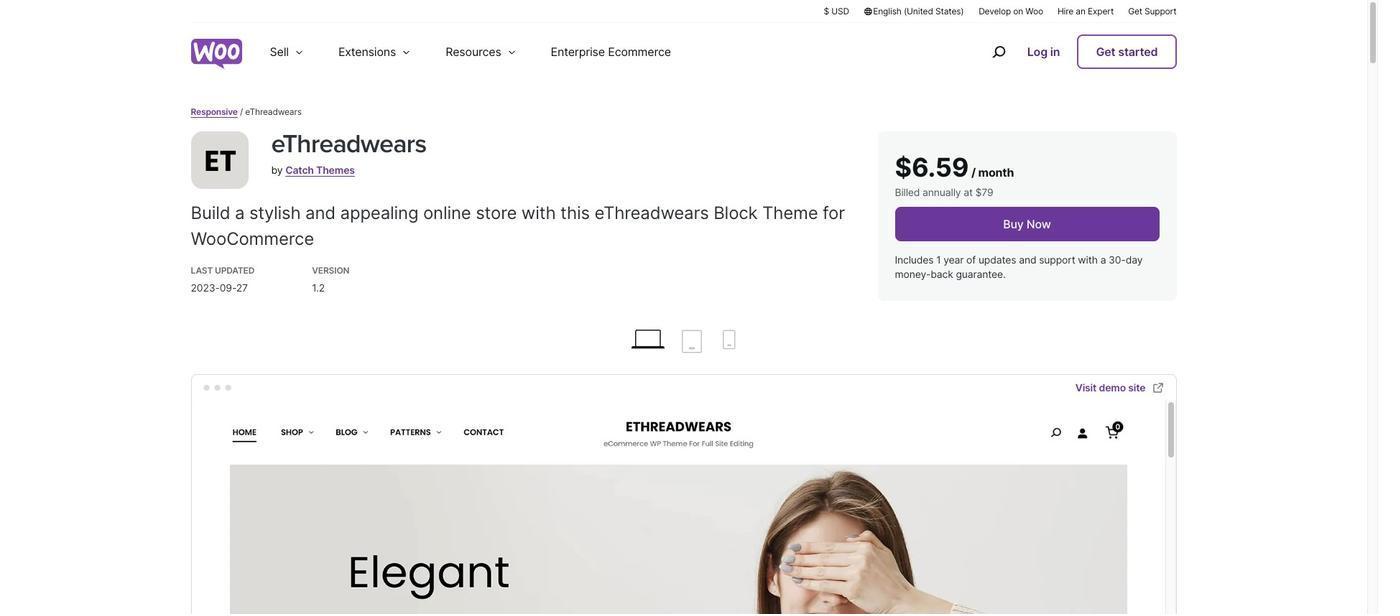 Task type: vqa. For each thing, say whether or not it's contained in the screenshot.
woo
yes



Task type: locate. For each thing, give the bounding box(es) containing it.
1 vertical spatial get
[[1096, 45, 1115, 59]]

a
[[235, 203, 245, 224], [1100, 254, 1106, 266]]

0 vertical spatial get
[[1128, 6, 1142, 17]]

/ ethreadwears
[[240, 106, 302, 117]]

get left the support
[[1128, 6, 1142, 17]]

english (united states) button
[[864, 5, 964, 17]]

30-
[[1109, 254, 1126, 266]]

woo
[[1026, 6, 1043, 17]]

with left "30-"
[[1078, 254, 1098, 266]]

visit demo site
[[1075, 381, 1146, 394]]

(united
[[904, 6, 933, 17]]

a left "30-"
[[1100, 254, 1106, 266]]

1
[[936, 254, 941, 266]]

buy
[[1003, 217, 1024, 231]]

expert
[[1088, 6, 1114, 17]]

1 horizontal spatial get
[[1128, 6, 1142, 17]]

1 vertical spatial and
[[1019, 254, 1036, 266]]

with inside includes 1 year of updates and support with a 30-day money-back guarantee.
[[1078, 254, 1098, 266]]

this
[[561, 203, 590, 224]]

updated
[[215, 265, 255, 276]]

0 vertical spatial with
[[522, 203, 556, 224]]

1 vertical spatial ethreadwears
[[594, 203, 709, 224]]

woocommerce
[[191, 229, 314, 249]]

ethreadwears inside build a stylish and appealing online store with this ethreadwears block theme for woocommerce
[[594, 203, 709, 224]]

0 vertical spatial and
[[305, 203, 336, 224]]

themes
[[316, 164, 355, 176]]

and inside build a stylish and appealing online store with this ethreadwears block theme for woocommerce
[[305, 203, 336, 224]]

1 horizontal spatial and
[[1019, 254, 1036, 266]]

$79
[[975, 186, 993, 198]]

0 horizontal spatial and
[[305, 203, 336, 224]]

0 horizontal spatial a
[[235, 203, 245, 224]]

a up woocommerce
[[235, 203, 245, 224]]

1 vertical spatial a
[[1100, 254, 1106, 266]]

hire an expert link
[[1058, 5, 1114, 17]]

$6.59 / month billed annually at $79
[[895, 152, 1014, 198]]

ethreadwears by catch themes
[[271, 129, 426, 176]]

get
[[1128, 6, 1142, 17], [1096, 45, 1115, 59]]

with inside build a stylish and appealing online store with this ethreadwears block theme for woocommerce
[[522, 203, 556, 224]]

get started link
[[1077, 34, 1177, 69]]

1 horizontal spatial ethreadwears
[[594, 203, 709, 224]]

started
[[1118, 45, 1158, 59]]

money-
[[895, 268, 931, 280]]

0 horizontal spatial get
[[1096, 45, 1115, 59]]

in
[[1050, 45, 1060, 59]]

and down catch themes link
[[305, 203, 336, 224]]

and inside includes 1 year of updates and support with a 30-day money-back guarantee.
[[1019, 254, 1036, 266]]

visit
[[1075, 381, 1097, 394]]

0 horizontal spatial with
[[522, 203, 556, 224]]

get inside get started link
[[1096, 45, 1115, 59]]

and left the support
[[1019, 254, 1036, 266]]

with
[[522, 203, 556, 224], [1078, 254, 1098, 266]]

1 vertical spatial with
[[1078, 254, 1098, 266]]

get for get support
[[1128, 6, 1142, 17]]

month
[[978, 165, 1014, 180]]

of
[[966, 254, 976, 266]]

and
[[305, 203, 336, 224], [1019, 254, 1036, 266]]

1 horizontal spatial a
[[1100, 254, 1106, 266]]

0 vertical spatial ethreadwears
[[271, 129, 426, 160]]

last updated 2023-09-27
[[191, 265, 255, 294]]

on
[[1013, 6, 1023, 17]]

includes
[[895, 254, 934, 266]]

build
[[191, 203, 230, 224]]

usd
[[831, 6, 849, 17]]

a inside includes 1 year of updates and support with a 30-day money-back guarantee.
[[1100, 254, 1106, 266]]

states)
[[935, 6, 964, 17]]

1 horizontal spatial with
[[1078, 254, 1098, 266]]

annually
[[923, 186, 961, 198]]

enterprise ecommerce
[[551, 45, 671, 59]]

/
[[971, 165, 976, 180]]

product icon image
[[191, 132, 248, 189]]

version
[[312, 265, 349, 276]]

for
[[823, 203, 845, 224]]

ethreadwears
[[271, 129, 426, 160], [594, 203, 709, 224]]

0 vertical spatial a
[[235, 203, 245, 224]]

extensions
[[338, 45, 396, 59]]

with left this
[[522, 203, 556, 224]]

get inside "get support" link
[[1128, 6, 1142, 17]]

get support link
[[1128, 5, 1177, 17]]

get left started
[[1096, 45, 1115, 59]]

online
[[423, 203, 471, 224]]

get started
[[1096, 45, 1158, 59]]

includes 1 year of updates and support with a 30-day money-back guarantee.
[[895, 254, 1143, 280]]



Task type: describe. For each thing, give the bounding box(es) containing it.
0 horizontal spatial ethreadwears
[[271, 129, 426, 160]]

$6.59
[[895, 152, 969, 183]]

version 1.2
[[312, 265, 349, 294]]

billed
[[895, 186, 920, 198]]

a inside build a stylish and appealing online store with this ethreadwears block theme for woocommerce
[[235, 203, 245, 224]]

block
[[714, 203, 758, 224]]

develop
[[979, 6, 1011, 17]]

year
[[944, 254, 964, 266]]

site
[[1128, 381, 1146, 394]]

now
[[1027, 217, 1051, 231]]

stylish
[[249, 203, 301, 224]]

support
[[1039, 254, 1075, 266]]

buy now
[[1003, 217, 1051, 231]]

english
[[873, 6, 902, 17]]

get support
[[1128, 6, 1177, 17]]

theme
[[762, 203, 818, 224]]

27
[[236, 282, 248, 294]]

at
[[964, 186, 973, 198]]

resources
[[446, 45, 501, 59]]

sell
[[270, 45, 289, 59]]

by
[[271, 164, 283, 176]]

appealing
[[340, 203, 418, 224]]

$ usd
[[824, 6, 849, 17]]

hire
[[1058, 6, 1074, 17]]

with for a
[[1078, 254, 1098, 266]]

last
[[191, 265, 213, 276]]

develop on woo
[[979, 6, 1043, 17]]

back
[[931, 268, 953, 280]]

english (united states)
[[873, 6, 964, 17]]

enterprise ecommerce link
[[534, 23, 688, 80]]

get for get started
[[1096, 45, 1115, 59]]

an
[[1076, 6, 1086, 17]]

resources button
[[428, 23, 534, 80]]

$ usd button
[[824, 5, 849, 17]]

day
[[1126, 254, 1143, 266]]

develop on woo link
[[979, 5, 1043, 17]]

breadcrumb element
[[191, 106, 1177, 119]]

catch themes link
[[285, 164, 355, 176]]

store
[[476, 203, 517, 224]]

$
[[824, 6, 829, 17]]

build a stylish and appealing online store with this ethreadwears block theme for woocommerce
[[191, 203, 845, 249]]

catch
[[285, 164, 314, 176]]

1.2
[[312, 282, 325, 294]]

search image
[[987, 40, 1010, 63]]

sell button
[[253, 23, 321, 80]]

buy now link
[[895, 207, 1159, 242]]

service navigation menu element
[[961, 28, 1177, 75]]

responsive / ethreadwears
[[191, 106, 302, 117]]

log in link
[[1022, 36, 1066, 68]]

enterprise
[[551, 45, 605, 59]]

with for this
[[522, 203, 556, 224]]

updates
[[979, 254, 1016, 266]]

2023-
[[191, 282, 220, 294]]

log in
[[1027, 45, 1060, 59]]

visit demo site link
[[1075, 379, 1164, 396]]

responsive
[[191, 106, 238, 117]]

extensions button
[[321, 23, 428, 80]]

hire an expert
[[1058, 6, 1114, 17]]

log
[[1027, 45, 1048, 59]]

demo
[[1099, 381, 1126, 394]]

support
[[1145, 6, 1177, 17]]

09-
[[220, 282, 236, 294]]

responsive link
[[191, 106, 238, 117]]

guarantee.
[[956, 268, 1006, 280]]

ecommerce
[[608, 45, 671, 59]]



